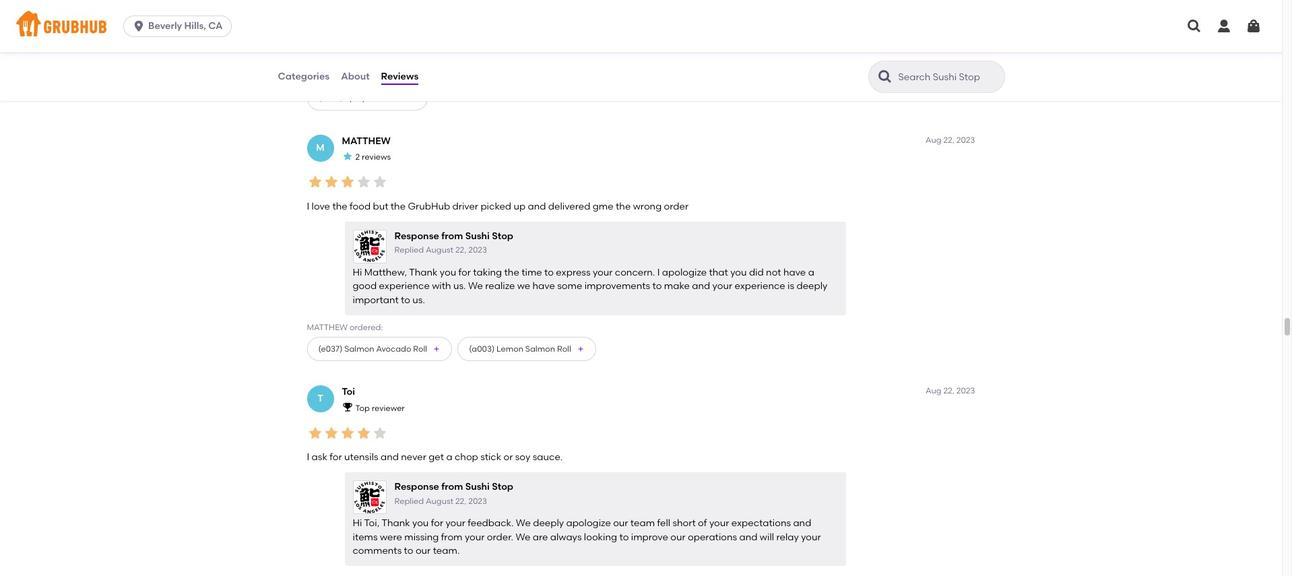 Task type: describe. For each thing, give the bounding box(es) containing it.
utensils
[[344, 452, 379, 463]]

are inside hi toi, thank you for your feedback.  we deeply apologize our team fell short of your expectations and items were missing from your order.  we are always looking to improve our operations and will relay your comments to our team.
[[533, 532, 548, 543]]

fell
[[657, 518, 671, 529]]

apologize inside hi toi, thank you for your feedback.  we deeply apologize our team fell short of your expectations and items were missing from your order.  we are always looking to improve our operations and will relay your comments to our team.
[[566, 518, 611, 529]]

(e037) salmon avocado roll button
[[307, 337, 452, 361]]

hi for hi mark, thank you for your review. we are happy you enjoyed the food and prices at sushistop! we look forward to having you order from us again!
[[353, 30, 362, 41]]

you up with
[[440, 267, 456, 278]]

matthew,
[[365, 267, 407, 278]]

beverly hills, ca button
[[123, 16, 237, 37]]

happy
[[547, 30, 576, 41]]

1 horizontal spatial order
[[664, 201, 689, 212]]

i for i ask for utensils and never get a chop stick or soy sauce.
[[307, 452, 310, 463]]

i inside hi matthew, thank you for taking the time to express your concern.  i apologize that you did not have a good experience with us.  we realize we have some improvements to make and your experience is deeply important to us.
[[658, 267, 660, 278]]

lemon
[[497, 344, 524, 354]]

mark ordered:
[[307, 72, 362, 81]]

i for i love the food but the grubhub driver picked up and delivered gme the wrong order
[[307, 201, 310, 212]]

Search Sushi Stop search field
[[897, 71, 1001, 84]]

2 salmon from the left
[[526, 344, 555, 354]]

reviews button
[[381, 53, 419, 101]]

thank for matthew,
[[409, 267, 438, 278]]

hi mark, thank you for your review. we are happy you enjoyed the food and prices at sushistop! we look forward to having you order from us again!
[[353, 30, 824, 55]]

we inside hi matthew, thank you for taking the time to express your concern.  i apologize that you did not have a good experience with us.  we realize we have some improvements to make and your experience is deeply important to us.
[[468, 281, 483, 292]]

1 horizontal spatial our
[[613, 518, 629, 529]]

stop for up
[[492, 230, 514, 242]]

not
[[766, 267, 782, 278]]

1 experience from the left
[[379, 281, 430, 292]]

and left never
[[381, 452, 399, 463]]

august for your
[[426, 496, 454, 506]]

items
[[353, 532, 378, 543]]

sushi for picked
[[466, 230, 490, 242]]

mark,
[[365, 30, 390, 41]]

and left will
[[740, 532, 758, 543]]

the inside hi matthew, thank you for taking the time to express your concern.  i apologize that you did not have a good experience with us.  we realize we have some improvements to make and your experience is deeply important to us.
[[505, 267, 520, 278]]

2 horizontal spatial our
[[671, 532, 686, 543]]

2 horizontal spatial svg image
[[1246, 18, 1262, 34]]

your right relay
[[802, 532, 821, 543]]

plus icon image for (a003) lemon salmon roll
[[577, 345, 585, 353]]

taking
[[473, 267, 502, 278]]

up
[[514, 201, 526, 212]]

the right but
[[391, 201, 406, 212]]

thank for mark,
[[392, 30, 420, 41]]

top
[[356, 404, 370, 413]]

food inside the hi mark, thank you for your review. we are happy you enjoyed the food and prices at sushistop! we look forward to having you order from us again!
[[652, 30, 673, 41]]

toi,
[[364, 518, 380, 529]]

august for taking
[[426, 245, 454, 255]]

reviews
[[362, 153, 391, 162]]

good
[[353, 281, 377, 292]]

you left the did
[[731, 267, 747, 278]]

improvements
[[585, 281, 651, 292]]

look
[[805, 30, 824, 41]]

your down that
[[713, 281, 733, 292]]

to left make
[[653, 281, 662, 292]]

you right having
[[436, 43, 452, 55]]

m
[[316, 142, 325, 153]]

chop
[[455, 452, 478, 463]]

t
[[318, 393, 323, 404]]

tuna
[[368, 93, 387, 103]]

1 vertical spatial food
[[350, 201, 371, 212]]

reviewer
[[372, 404, 405, 413]]

enjoyed
[[597, 30, 633, 41]]

1 salmon from the left
[[345, 344, 374, 354]]

ca
[[208, 20, 223, 32]]

(e039)
[[318, 93, 343, 103]]

feedback.
[[468, 518, 514, 529]]

avocado
[[376, 344, 411, 354]]

we right order.
[[516, 532, 531, 543]]

sushi stop logo image for toi,
[[355, 482, 385, 513]]

order.
[[487, 532, 514, 543]]

comments
[[353, 545, 402, 557]]

improve
[[631, 532, 669, 543]]

1 horizontal spatial have
[[784, 267, 806, 278]]

from down "chop"
[[442, 481, 463, 493]]

replied for toi,
[[395, 496, 424, 506]]

stick
[[481, 452, 502, 463]]

grubhub
[[408, 201, 450, 212]]

aug 22, 2023 for hi matthew, thank you for taking the time to express your concern.  i apologize that you did not have a good experience with us.  we realize we have some improvements to make and your experience is deeply important to us.
[[926, 135, 976, 145]]

response for the
[[395, 230, 439, 242]]

did
[[749, 267, 764, 278]]

and inside the hi mark, thank you for your review. we are happy you enjoyed the food and prices at sushistop! we look forward to having you order from us again!
[[676, 30, 694, 41]]

(e037)
[[318, 344, 343, 354]]

reviews
[[381, 71, 419, 82]]

realize
[[485, 281, 515, 292]]

i love the food but the grubhub driver picked up and delivered gme the wrong order
[[307, 201, 689, 212]]

never
[[401, 452, 427, 463]]

a inside hi matthew, thank you for taking the time to express your concern.  i apologize that you did not have a good experience with us.  we realize we have some improvements to make and your experience is deeply important to us.
[[809, 267, 815, 278]]

you inside hi toi, thank you for your feedback.  we deeply apologize our team fell short of your expectations and items were missing from your order.  we are always looking to improve our operations and will relay your comments to our team.
[[412, 518, 429, 529]]

to right "time" in the left of the page
[[545, 267, 554, 278]]

will
[[760, 532, 775, 543]]

plus icon image for (e039) spicy tuna roll
[[409, 94, 417, 102]]

(a003) lemon salmon roll button
[[458, 337, 596, 361]]

(e039) spicy tuna roll
[[318, 93, 403, 103]]

ordered: for matthew ordered:
[[350, 323, 383, 332]]

driver
[[453, 201, 479, 212]]

soy
[[515, 452, 531, 463]]

aug for hi matthew, thank you for taking the time to express your concern.  i apologize that you did not have a good experience with us.  we realize we have some improvements to make and your experience is deeply important to us.
[[926, 135, 942, 145]]

gme
[[593, 201, 614, 212]]

us
[[505, 43, 515, 55]]

but
[[373, 201, 389, 212]]

0 horizontal spatial us.
[[413, 294, 425, 306]]

2 reviews
[[356, 153, 391, 162]]

spicy
[[345, 93, 366, 103]]

thank for toi,
[[382, 518, 410, 529]]

(e037) salmon avocado roll
[[318, 344, 427, 354]]

operations
[[688, 532, 737, 543]]

forward
[[353, 43, 389, 55]]

prices
[[696, 30, 724, 41]]

(e039) spicy tuna roll button
[[307, 86, 428, 110]]

hi toi, thank you for your feedback.  we deeply apologize our team fell short of your expectations and items were missing from your order.  we are always looking to improve our operations and will relay your comments to our team.
[[353, 518, 821, 557]]

deeply inside hi toi, thank you for your feedback.  we deeply apologize our team fell short of your expectations and items were missing from your order.  we are always looking to improve our operations and will relay your comments to our team.
[[533, 518, 564, 529]]

with
[[432, 281, 451, 292]]

at
[[726, 30, 736, 41]]

of
[[698, 518, 707, 529]]

delivered
[[549, 201, 591, 212]]

response from sushi stop replied august 22, 2023 for your
[[395, 481, 514, 506]]

categories
[[278, 71, 330, 82]]

2 vertical spatial our
[[416, 545, 431, 557]]

wrong
[[633, 201, 662, 212]]

to right looking
[[620, 532, 629, 543]]

missing
[[405, 532, 439, 543]]

deeply inside hi matthew, thank you for taking the time to express your concern.  i apologize that you did not have a good experience with us.  we realize we have some improvements to make and your experience is deeply important to us.
[[797, 281, 828, 292]]

replied for matthew,
[[395, 245, 424, 255]]

again!
[[518, 43, 547, 55]]

beverly hills, ca
[[148, 20, 223, 32]]

aug for hi toi, thank you for your feedback.  we deeply apologize our team fell short of your expectations and items were missing from your order.  we are always looking to improve our operations and will relay your comments to our team.
[[926, 386, 942, 396]]

apologize inside hi matthew, thank you for taking the time to express your concern.  i apologize that you did not have a good experience with us.  we realize we have some improvements to make and your experience is deeply important to us.
[[662, 267, 707, 278]]



Task type: locate. For each thing, give the bounding box(es) containing it.
plus icon image inside (e037) salmon avocado roll button
[[433, 345, 441, 353]]

1 vertical spatial deeply
[[533, 518, 564, 529]]

your up operations
[[710, 518, 730, 529]]

thank up with
[[409, 267, 438, 278]]

are left always
[[533, 532, 548, 543]]

from down driver at the left top
[[442, 230, 463, 242]]

the right love
[[333, 201, 348, 212]]

22,
[[944, 135, 955, 145], [456, 245, 467, 255], [944, 386, 955, 396], [456, 496, 467, 506]]

for
[[441, 30, 454, 41], [459, 267, 471, 278], [330, 452, 342, 463], [431, 518, 444, 529]]

ordered: for mark ordered:
[[329, 72, 362, 81]]

roll right avocado
[[413, 344, 427, 354]]

svg image
[[1187, 18, 1203, 34], [1246, 18, 1262, 34], [132, 20, 146, 33]]

from
[[481, 43, 503, 55], [442, 230, 463, 242], [442, 481, 463, 493], [441, 532, 463, 543]]

replied up missing
[[395, 496, 424, 506]]

1 aug 22, 2023 from the top
[[926, 135, 976, 145]]

for left taking
[[459, 267, 471, 278]]

we right feedback. at the left bottom
[[516, 518, 531, 529]]

were
[[380, 532, 402, 543]]

2 aug from the top
[[926, 386, 942, 396]]

for right ask
[[330, 452, 342, 463]]

aug 22, 2023
[[926, 135, 976, 145], [926, 386, 976, 396]]

hi for hi matthew, thank you for taking the time to express your concern.  i apologize that you did not have a good experience with us.  we realize we have some improvements to make and your experience is deeply important to us.
[[353, 267, 362, 278]]

1 horizontal spatial salmon
[[526, 344, 555, 354]]

hi inside hi toi, thank you for your feedback.  we deeply apologize our team fell short of your expectations and items were missing from your order.  we are always looking to improve our operations and will relay your comments to our team.
[[353, 518, 362, 529]]

0 vertical spatial matthew
[[342, 135, 391, 147]]

(a003)
[[469, 344, 495, 354]]

express
[[556, 267, 591, 278]]

matthew for matthew
[[342, 135, 391, 147]]

we up us
[[512, 30, 527, 41]]

picked
[[481, 201, 512, 212]]

are inside the hi mark, thank you for your review. we are happy you enjoyed the food and prices at sushistop! we look forward to having you order from us again!
[[529, 30, 544, 41]]

from inside the hi mark, thank you for your review. we are happy you enjoyed the food and prices at sushistop! we look forward to having you order from us again!
[[481, 43, 503, 55]]

we left the look
[[788, 30, 803, 41]]

some
[[558, 281, 583, 292]]

2 vertical spatial i
[[307, 452, 310, 463]]

1 vertical spatial have
[[533, 281, 555, 292]]

the inside the hi mark, thank you for your review. we are happy you enjoyed the food and prices at sushistop! we look forward to having you order from us again!
[[635, 30, 650, 41]]

the
[[635, 30, 650, 41], [333, 201, 348, 212], [391, 201, 406, 212], [616, 201, 631, 212], [505, 267, 520, 278]]

i ask for utensils and never get a chop stick or soy sauce.
[[307, 452, 563, 463]]

response from sushi stop replied august 22, 2023 for taking
[[395, 230, 514, 255]]

sushi for chop
[[466, 481, 490, 493]]

you
[[423, 30, 439, 41], [578, 30, 595, 41], [436, 43, 452, 55], [440, 267, 456, 278], [731, 267, 747, 278], [412, 518, 429, 529]]

order right wrong
[[664, 201, 689, 212]]

2
[[356, 153, 360, 162]]

ordered:
[[329, 72, 362, 81], [350, 323, 383, 332]]

0 horizontal spatial deeply
[[533, 518, 564, 529]]

1 response from the top
[[395, 230, 439, 242]]

sushi stop logo image up 'matthew,'
[[355, 231, 385, 262]]

3 hi from the top
[[353, 518, 362, 529]]

sushistop!
[[738, 30, 786, 41]]

plus icon image inside the (e039) spicy tuna roll button
[[409, 94, 417, 102]]

1 vertical spatial aug 22, 2023
[[926, 386, 976, 396]]

expectations
[[732, 518, 791, 529]]

hi for hi toi, thank you for your feedback.  we deeply apologize our team fell short of your expectations and items were missing from your order.  we are always looking to improve our operations and will relay your comments to our team.
[[353, 518, 362, 529]]

svg image left svg icon
[[1187, 18, 1203, 34]]

1 horizontal spatial food
[[652, 30, 673, 41]]

to inside the hi mark, thank you for your review. we are happy you enjoyed the food and prices at sushistop! we look forward to having you order from us again!
[[391, 43, 400, 55]]

svg image left beverly
[[132, 20, 146, 33]]

sushi stop logo image
[[355, 231, 385, 262], [355, 482, 385, 513]]

matthew for matthew ordered:
[[307, 323, 348, 332]]

us. right with
[[454, 281, 466, 292]]

0 horizontal spatial order
[[455, 43, 479, 55]]

make
[[664, 281, 690, 292]]

stop
[[492, 230, 514, 242], [492, 481, 514, 493]]

matthew ordered:
[[307, 323, 383, 332]]

1 vertical spatial order
[[664, 201, 689, 212]]

1 horizontal spatial apologize
[[662, 267, 707, 278]]

1 horizontal spatial plus icon image
[[433, 345, 441, 353]]

concern.
[[615, 267, 655, 278]]

plus icon image down reviews
[[409, 94, 417, 102]]

apologize up make
[[662, 267, 707, 278]]

1 august from the top
[[426, 245, 454, 255]]

and up relay
[[794, 518, 812, 529]]

stop down 'or'
[[492, 481, 514, 493]]

love
[[312, 201, 330, 212]]

1 response from sushi stop replied august 22, 2023 from the top
[[395, 230, 514, 255]]

for for matthew,
[[459, 267, 471, 278]]

roll for (a003) lemon salmon roll
[[557, 344, 571, 354]]

i left love
[[307, 201, 310, 212]]

to right important
[[401, 294, 410, 306]]

response
[[395, 230, 439, 242], [395, 481, 439, 493]]

to left having
[[391, 43, 400, 55]]

us. right important
[[413, 294, 425, 306]]

0 horizontal spatial salmon
[[345, 344, 374, 354]]

review.
[[478, 30, 510, 41]]

2 vertical spatial hi
[[353, 518, 362, 529]]

are
[[529, 30, 544, 41], [533, 532, 548, 543]]

aug 22, 2023 for hi toi, thank you for your feedback.  we deeply apologize our team fell short of your expectations and items were missing from your order.  we are always looking to improve our operations and will relay your comments to our team.
[[926, 386, 976, 396]]

thank inside hi matthew, thank you for taking the time to express your concern.  i apologize that you did not have a good experience with us.  we realize we have some improvements to make and your experience is deeply important to us.
[[409, 267, 438, 278]]

for inside hi toi, thank you for your feedback.  we deeply apologize our team fell short of your expectations and items were missing from your order.  we are always looking to improve our operations and will relay your comments to our team.
[[431, 518, 444, 529]]

our left team
[[613, 518, 629, 529]]

that
[[709, 267, 729, 278]]

1 vertical spatial matthew
[[307, 323, 348, 332]]

your up improvements
[[593, 267, 613, 278]]

2 horizontal spatial roll
[[557, 344, 571, 354]]

toi
[[342, 386, 355, 398]]

0 vertical spatial our
[[613, 518, 629, 529]]

food left prices at the top of page
[[652, 30, 673, 41]]

0 vertical spatial response from sushi stop replied august 22, 2023
[[395, 230, 514, 255]]

1 sushi from the top
[[466, 230, 490, 242]]

our down short
[[671, 532, 686, 543]]

0 vertical spatial deeply
[[797, 281, 828, 292]]

for up missing
[[431, 518, 444, 529]]

main navigation navigation
[[0, 0, 1283, 53]]

0 vertical spatial are
[[529, 30, 544, 41]]

ordered: up spicy
[[329, 72, 362, 81]]

deeply
[[797, 281, 828, 292], [533, 518, 564, 529]]

1 vertical spatial us.
[[413, 294, 425, 306]]

roll
[[389, 93, 403, 103], [413, 344, 427, 354], [557, 344, 571, 354]]

stop for stick
[[492, 481, 514, 493]]

2 sushi stop logo image from the top
[[355, 482, 385, 513]]

0 horizontal spatial our
[[416, 545, 431, 557]]

plus icon image for (e037) salmon avocado roll
[[433, 345, 441, 353]]

deeply right "is" at the right of page
[[797, 281, 828, 292]]

your inside the hi mark, thank you for your review. we are happy you enjoyed the food and prices at sushistop! we look forward to having you order from us again!
[[456, 30, 476, 41]]

0 vertical spatial thank
[[392, 30, 420, 41]]

0 horizontal spatial food
[[350, 201, 371, 212]]

apologize up looking
[[566, 518, 611, 529]]

to down missing
[[404, 545, 414, 557]]

is
[[788, 281, 795, 292]]

2 august from the top
[[426, 496, 454, 506]]

sushi stop logo image up toi,
[[355, 482, 385, 513]]

salmon
[[345, 344, 374, 354], [526, 344, 555, 354]]

1 horizontal spatial roll
[[413, 344, 427, 354]]

0 vertical spatial aug 22, 2023
[[926, 135, 976, 145]]

0 vertical spatial response
[[395, 230, 439, 242]]

about button
[[340, 53, 370, 101]]

roll right tuna
[[389, 93, 403, 103]]

0 vertical spatial have
[[784, 267, 806, 278]]

thank inside hi toi, thank you for your feedback.  we deeply apologize our team fell short of your expectations and items were missing from your order.  we are always looking to improve our operations and will relay your comments to our team.
[[382, 518, 410, 529]]

for inside hi matthew, thank you for taking the time to express your concern.  i apologize that you did not have a good experience with us.  we realize we have some improvements to make and your experience is deeply important to us.
[[459, 267, 471, 278]]

for for toi,
[[431, 518, 444, 529]]

time
[[522, 267, 542, 278]]

response for never
[[395, 481, 439, 493]]

have up "is" at the right of page
[[784, 267, 806, 278]]

1 stop from the top
[[492, 230, 514, 242]]

1 horizontal spatial a
[[809, 267, 815, 278]]

food
[[652, 30, 673, 41], [350, 201, 371, 212]]

1 vertical spatial thank
[[409, 267, 438, 278]]

0 horizontal spatial have
[[533, 281, 555, 292]]

2 sushi from the top
[[466, 481, 490, 493]]

we down taking
[[468, 281, 483, 292]]

you right happy
[[578, 30, 595, 41]]

order down the review.
[[455, 43, 479, 55]]

0 vertical spatial hi
[[353, 30, 362, 41]]

are up again!
[[529, 30, 544, 41]]

0 vertical spatial stop
[[492, 230, 514, 242]]

0 horizontal spatial apologize
[[566, 518, 611, 529]]

hi inside the hi mark, thank you for your review. we are happy you enjoyed the food and prices at sushistop! we look forward to having you order from us again!
[[353, 30, 362, 41]]

0 vertical spatial ordered:
[[329, 72, 362, 81]]

replied
[[395, 245, 424, 255], [395, 496, 424, 506]]

thank up were
[[382, 518, 410, 529]]

1 vertical spatial stop
[[492, 481, 514, 493]]

svg image right svg icon
[[1246, 18, 1262, 34]]

august up missing
[[426, 496, 454, 506]]

hi
[[353, 30, 362, 41], [353, 267, 362, 278], [353, 518, 362, 529]]

0 horizontal spatial experience
[[379, 281, 430, 292]]

hi up good
[[353, 267, 362, 278]]

i
[[307, 201, 310, 212], [658, 267, 660, 278], [307, 452, 310, 463]]

i right concern.
[[658, 267, 660, 278]]

hi left toi,
[[353, 518, 362, 529]]

having
[[403, 43, 434, 55]]

1 aug from the top
[[926, 135, 942, 145]]

search icon image
[[877, 69, 893, 85]]

a right the get
[[446, 452, 453, 463]]

categories button
[[277, 53, 330, 101]]

1 vertical spatial hi
[[353, 267, 362, 278]]

1 horizontal spatial svg image
[[1187, 18, 1203, 34]]

and right up
[[528, 201, 546, 212]]

from inside hi toi, thank you for your feedback.  we deeply apologize our team fell short of your expectations and items were missing from your order.  we are always looking to improve our operations and will relay your comments to our team.
[[441, 532, 463, 543]]

response from sushi stop replied august 22, 2023
[[395, 230, 514, 255], [395, 481, 514, 506]]

2 response from the top
[[395, 481, 439, 493]]

0 vertical spatial food
[[652, 30, 673, 41]]

and left prices at the top of page
[[676, 30, 694, 41]]

response down grubhub
[[395, 230, 439, 242]]

sushi down "chop"
[[466, 481, 490, 493]]

1 horizontal spatial experience
[[735, 281, 786, 292]]

experience
[[379, 281, 430, 292], [735, 281, 786, 292]]

0 horizontal spatial roll
[[389, 93, 403, 103]]

plus icon image
[[409, 94, 417, 102], [433, 345, 441, 353], [577, 345, 585, 353]]

order inside the hi mark, thank you for your review. we are happy you enjoyed the food and prices at sushistop! we look forward to having you order from us again!
[[455, 43, 479, 55]]

0 vertical spatial i
[[307, 201, 310, 212]]

hills,
[[184, 20, 206, 32]]

response from sushi stop replied august 22, 2023 down "chop"
[[395, 481, 514, 506]]

stop down the i love the food but the grubhub driver picked up and delivered gme the wrong order
[[492, 230, 514, 242]]

hi up forward in the left of the page
[[353, 30, 362, 41]]

1 replied from the top
[[395, 245, 424, 255]]

team
[[631, 518, 655, 529]]

always
[[551, 532, 582, 543]]

a right not
[[809, 267, 815, 278]]

the right gme
[[616, 201, 631, 212]]

1 vertical spatial a
[[446, 452, 453, 463]]

i left ask
[[307, 452, 310, 463]]

2 vertical spatial thank
[[382, 518, 410, 529]]

apologize
[[662, 267, 707, 278], [566, 518, 611, 529]]

for for mark,
[[441, 30, 454, 41]]

hi matthew, thank you for taking the time to express your concern.  i apologize that you did not have a good experience with us.  we realize we have some improvements to make and your experience is deeply important to us.
[[353, 267, 828, 306]]

important
[[353, 294, 399, 306]]

0 vertical spatial replied
[[395, 245, 424, 255]]

(a003) lemon salmon roll
[[469, 344, 571, 354]]

roll right lemon
[[557, 344, 571, 354]]

2 horizontal spatial plus icon image
[[577, 345, 585, 353]]

1 hi from the top
[[353, 30, 362, 41]]

salmon right lemon
[[526, 344, 555, 354]]

salmon down matthew ordered:
[[345, 344, 374, 354]]

1 vertical spatial ordered:
[[350, 323, 383, 332]]

0 vertical spatial aug
[[926, 135, 942, 145]]

deeply up always
[[533, 518, 564, 529]]

2 experience from the left
[[735, 281, 786, 292]]

from down the review.
[[481, 43, 503, 55]]

and inside hi matthew, thank you for taking the time to express your concern.  i apologize that you did not have a good experience with us.  we realize we have some improvements to make and your experience is deeply important to us.
[[692, 281, 711, 292]]

thank inside the hi mark, thank you for your review. we are happy you enjoyed the food and prices at sushistop! we look forward to having you order from us again!
[[392, 30, 420, 41]]

you up missing
[[412, 518, 429, 529]]

thank
[[392, 30, 420, 41], [409, 267, 438, 278], [382, 518, 410, 529]]

team.
[[433, 545, 460, 557]]

2 hi from the top
[[353, 267, 362, 278]]

replied up 'matthew,'
[[395, 245, 424, 255]]

about
[[341, 71, 370, 82]]

roll for (e037) salmon avocado roll
[[413, 344, 427, 354]]

beverly
[[148, 20, 182, 32]]

looking
[[584, 532, 617, 543]]

hi inside hi matthew, thank you for taking the time to express your concern.  i apologize that you did not have a good experience with us.  we realize we have some improvements to make and your experience is deeply important to us.
[[353, 267, 362, 278]]

us.
[[454, 281, 466, 292], [413, 294, 425, 306]]

1 vertical spatial replied
[[395, 496, 424, 506]]

1 horizontal spatial deeply
[[797, 281, 828, 292]]

0 vertical spatial a
[[809, 267, 815, 278]]

2 replied from the top
[[395, 496, 424, 506]]

sauce.
[[533, 452, 563, 463]]

or
[[504, 452, 513, 463]]

and down that
[[692, 281, 711, 292]]

0 horizontal spatial a
[[446, 452, 453, 463]]

experience down 'matthew,'
[[379, 281, 430, 292]]

matthew up 2 reviews
[[342, 135, 391, 147]]

0 vertical spatial sushi
[[466, 230, 490, 242]]

0 vertical spatial sushi stop logo image
[[355, 231, 385, 262]]

you up having
[[423, 30, 439, 41]]

svg image
[[1217, 18, 1233, 34]]

1 vertical spatial aug
[[926, 386, 942, 396]]

1 vertical spatial response
[[395, 481, 439, 493]]

response down never
[[395, 481, 439, 493]]

your up team.
[[446, 518, 466, 529]]

1 vertical spatial sushi stop logo image
[[355, 482, 385, 513]]

1 vertical spatial august
[[426, 496, 454, 506]]

the right enjoyed
[[635, 30, 650, 41]]

our
[[613, 518, 629, 529], [671, 532, 686, 543], [416, 545, 431, 557]]

ask
[[312, 452, 327, 463]]

2 aug 22, 2023 from the top
[[926, 386, 976, 396]]

1 vertical spatial i
[[658, 267, 660, 278]]

the up realize
[[505, 267, 520, 278]]

1 vertical spatial sushi
[[466, 481, 490, 493]]

matthew up the (e037)
[[307, 323, 348, 332]]

sushi
[[466, 230, 490, 242], [466, 481, 490, 493]]

0 vertical spatial apologize
[[662, 267, 707, 278]]

have down "time" in the left of the page
[[533, 281, 555, 292]]

aug
[[926, 135, 942, 145], [926, 386, 942, 396]]

our down missing
[[416, 545, 431, 557]]

1 vertical spatial are
[[533, 532, 548, 543]]

mark
[[307, 72, 327, 81]]

your
[[456, 30, 476, 41], [593, 267, 613, 278], [713, 281, 733, 292], [446, 518, 466, 529], [710, 518, 730, 529], [465, 532, 485, 543], [802, 532, 821, 543]]

august up with
[[426, 245, 454, 255]]

1 vertical spatial our
[[671, 532, 686, 543]]

0 vertical spatial order
[[455, 43, 479, 55]]

sushi stop logo image for matthew,
[[355, 231, 385, 262]]

thank up having
[[392, 30, 420, 41]]

svg image inside beverly hills, ca button
[[132, 20, 146, 33]]

your down feedback. at the left bottom
[[465, 532, 485, 543]]

0 vertical spatial us.
[[454, 281, 466, 292]]

top reviewer
[[356, 404, 405, 413]]

we
[[517, 281, 531, 292]]

trophy icon image
[[342, 402, 353, 413]]

your left the review.
[[456, 30, 476, 41]]

for inside the hi mark, thank you for your review. we are happy you enjoyed the food and prices at sushistop! we look forward to having you order from us again!
[[441, 30, 454, 41]]

2 stop from the top
[[492, 481, 514, 493]]

1 vertical spatial response from sushi stop replied august 22, 2023
[[395, 481, 514, 506]]

1 vertical spatial apologize
[[566, 518, 611, 529]]

plus icon image right the (a003) lemon salmon roll on the bottom left of the page
[[577, 345, 585, 353]]

sushi down driver at the left top
[[466, 230, 490, 242]]

for left the review.
[[441, 30, 454, 41]]

plus icon image right avocado
[[433, 345, 441, 353]]

0 vertical spatial august
[[426, 245, 454, 255]]

a
[[809, 267, 815, 278], [446, 452, 453, 463]]

0 horizontal spatial svg image
[[132, 20, 146, 33]]

2 response from sushi stop replied august 22, 2023 from the top
[[395, 481, 514, 506]]

ordered: up '(e037) salmon avocado roll'
[[350, 323, 383, 332]]

star icon image
[[342, 151, 353, 162], [307, 174, 323, 190], [323, 174, 339, 190], [339, 174, 356, 190], [356, 174, 372, 190], [372, 174, 388, 190], [307, 425, 323, 441], [323, 425, 339, 441], [339, 425, 356, 441], [356, 425, 372, 441], [372, 425, 388, 441]]

order
[[455, 43, 479, 55], [664, 201, 689, 212]]

1 sushi stop logo image from the top
[[355, 231, 385, 262]]

experience down the did
[[735, 281, 786, 292]]

plus icon image inside (a003) lemon salmon roll button
[[577, 345, 585, 353]]

get
[[429, 452, 444, 463]]

1 horizontal spatial us.
[[454, 281, 466, 292]]

0 horizontal spatial plus icon image
[[409, 94, 417, 102]]

from up team.
[[441, 532, 463, 543]]

roll for (e039) spicy tuna roll
[[389, 93, 403, 103]]



Task type: vqa. For each thing, say whether or not it's contained in the screenshot.
'good'
yes



